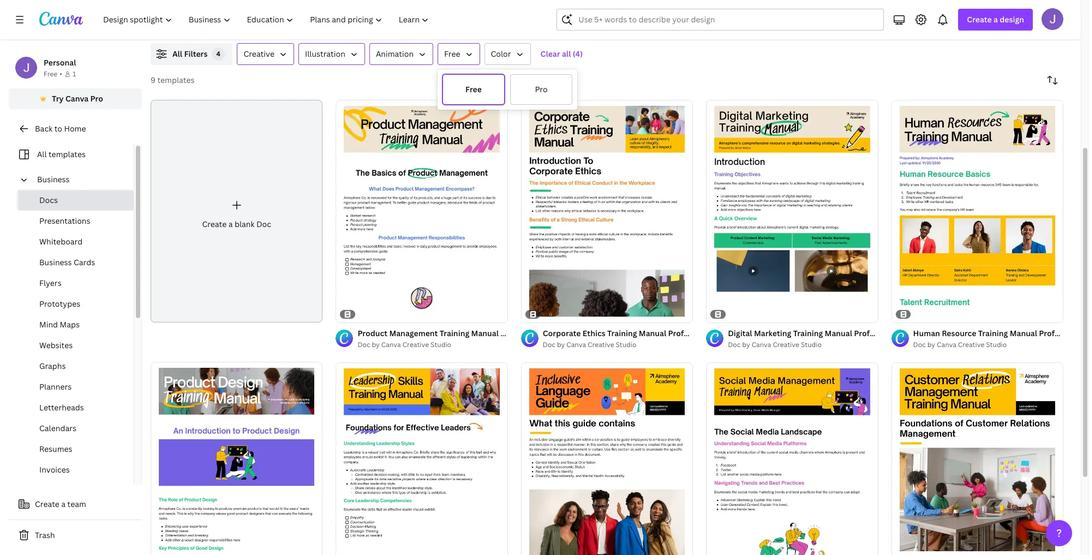Task type: locate. For each thing, give the bounding box(es) containing it.
2 doc by canva creative studio from the left
[[358, 340, 451, 349]]

social media management training manual professional doc in yellow purple blue playful professional style image
[[706, 362, 878, 555]]

graphs
[[39, 361, 66, 371]]

creative for product management training manual professional doc in yellow green pink playful professional style image
[[403, 340, 429, 349]]

1 vertical spatial templates
[[49, 149, 86, 159]]

doc for product management training manual professional doc in yellow green pink playful professional style image
[[358, 340, 370, 349]]

9 templates
[[151, 75, 195, 85]]

by for 'doc by canva creative studio' 'link' related to social media management training manual professional doc in yellow purple blue playful professional style image
[[742, 340, 750, 349]]

clear all (4)
[[541, 49, 583, 59]]

invoices link
[[17, 460, 134, 480]]

1 horizontal spatial templates
[[157, 75, 195, 85]]

doc by canva creative studio
[[543, 340, 637, 349], [358, 340, 451, 349], [728, 340, 822, 349], [913, 340, 1007, 349]]

pro down clear
[[535, 84, 548, 94]]

doc for corporate ethics training manual professional doc in yellow orange green playful professional style image
[[543, 340, 556, 349]]

free button down color
[[442, 74, 505, 105]]

creative button
[[237, 43, 294, 65]]

try canva pro
[[52, 93, 103, 104]]

animation
[[376, 49, 414, 59]]

all
[[562, 49, 571, 59]]

trash
[[35, 530, 55, 540]]

doc inside create a blank doc "element"
[[256, 219, 271, 229]]

all left the filters
[[172, 49, 182, 59]]

2 horizontal spatial a
[[994, 14, 998, 25]]

doc by canva creative studio for 'doc by canva creative studio' 'link' related to social media management training manual professional doc in yellow purple blue playful professional style image
[[728, 340, 822, 349]]

all filters
[[172, 49, 208, 59]]

None search field
[[557, 9, 884, 31]]

1 horizontal spatial all
[[172, 49, 182, 59]]

studio for social media management training manual professional doc in yellow purple blue playful professional style image
[[801, 340, 822, 349]]

clear all (4) button
[[535, 43, 588, 65]]

3 by from the left
[[742, 340, 750, 349]]

4 doc by canva creative studio link from the left
[[913, 339, 1064, 350]]

creative
[[244, 49, 275, 59], [588, 340, 614, 349], [403, 340, 429, 349], [773, 340, 800, 349], [958, 340, 985, 349]]

0 vertical spatial free button
[[438, 43, 480, 65]]

create for create a design
[[967, 14, 992, 25]]

mind maps
[[39, 319, 80, 330]]

4 doc by canva creative studio from the left
[[913, 340, 1007, 349]]

9
[[151, 75, 156, 85]]

clear
[[541, 49, 560, 59]]

0 horizontal spatial templates
[[49, 149, 86, 159]]

2 vertical spatial a
[[61, 499, 66, 509]]

business up docs
[[37, 174, 70, 184]]

free button left color
[[438, 43, 480, 65]]

templates right 9
[[157, 75, 195, 85]]

0 vertical spatial all
[[172, 49, 182, 59]]

product design training manual professional doc in purple green orange playful professional style image
[[151, 362, 323, 555]]

2 doc by canva creative studio link from the left
[[358, 339, 508, 350]]

1 vertical spatial free button
[[442, 74, 505, 105]]

all templates link
[[15, 144, 127, 165]]

create
[[967, 14, 992, 25], [202, 219, 227, 229], [35, 499, 59, 509]]

create inside "element"
[[202, 219, 227, 229]]

business up flyers
[[39, 257, 72, 267]]

3 studio from the left
[[801, 340, 822, 349]]

doc by canva creative studio for 'doc by canva creative studio' 'link' for inclusive language guide professional doc in orange yellow purple playful professional style image
[[543, 340, 637, 349]]

templates down back to home at the left of the page
[[49, 149, 86, 159]]

home
[[64, 123, 86, 134]]

1 vertical spatial a
[[229, 219, 233, 229]]

human resource training manual professional doc in beige yellow pink playful professional style image
[[892, 100, 1064, 323]]

0 horizontal spatial create
[[35, 499, 59, 509]]

2 by from the left
[[372, 340, 380, 349]]

1 vertical spatial all
[[37, 149, 47, 159]]

2 horizontal spatial create
[[967, 14, 992, 25]]

presentations link
[[17, 211, 134, 231]]

a
[[994, 14, 998, 25], [229, 219, 233, 229], [61, 499, 66, 509]]

animation button
[[369, 43, 433, 65]]

studio
[[616, 340, 637, 349], [431, 340, 451, 349], [801, 340, 822, 349], [986, 340, 1007, 349]]

a inside create a design dropdown button
[[994, 14, 998, 25]]

letterheads link
[[17, 397, 134, 418]]

corporate ethics training manual professional doc in yellow orange green playful professional style image
[[521, 100, 693, 323]]

0 vertical spatial templates
[[157, 75, 195, 85]]

1 vertical spatial business
[[39, 257, 72, 267]]

0 horizontal spatial all
[[37, 149, 47, 159]]

creative for digital marketing training manual professional doc in green purple yellow playful professional style image at the right
[[773, 340, 800, 349]]

a left design
[[994, 14, 998, 25]]

doc by canva creative studio link
[[543, 339, 693, 350], [358, 339, 508, 350], [728, 339, 878, 350], [913, 339, 1064, 350]]

try
[[52, 93, 64, 104]]

business
[[37, 174, 70, 184], [39, 257, 72, 267]]

create left design
[[967, 14, 992, 25]]

0 vertical spatial create
[[967, 14, 992, 25]]

1 by from the left
[[557, 340, 565, 349]]

illustration
[[305, 49, 345, 59]]

•
[[60, 69, 62, 79]]

team
[[67, 499, 86, 509]]

a for blank
[[229, 219, 233, 229]]

0 vertical spatial free
[[444, 49, 460, 59]]

websites
[[39, 340, 73, 350]]

by for leadership skills training manual professional doc in yellow green purple playful professional style image's 'doc by canva creative studio' 'link'
[[372, 340, 380, 349]]

0 vertical spatial business
[[37, 174, 70, 184]]

doc by canva creative studio for leadership skills training manual professional doc in yellow green purple playful professional style image's 'doc by canva creative studio' 'link'
[[358, 340, 451, 349]]

free button
[[438, 43, 480, 65], [442, 74, 505, 105]]

resumes
[[39, 444, 72, 454]]

create a blank doc element
[[151, 100, 323, 323]]

trash link
[[9, 524, 142, 546]]

1 doc by canva creative studio from the left
[[543, 340, 637, 349]]

pro
[[535, 84, 548, 94], [90, 93, 103, 104]]

all for all templates
[[37, 149, 47, 159]]

cards
[[74, 257, 95, 267]]

1 horizontal spatial free
[[444, 49, 460, 59]]

4 by from the left
[[928, 340, 936, 349]]

canva
[[65, 93, 89, 104], [567, 340, 586, 349], [381, 340, 401, 349], [752, 340, 771, 349], [937, 340, 957, 349]]

free for the bottom free button
[[466, 84, 482, 94]]

invoices
[[39, 464, 70, 475]]

2 horizontal spatial free
[[466, 84, 482, 94]]

pro up back to home link
[[90, 93, 103, 104]]

all for all filters
[[172, 49, 182, 59]]

a inside create a team button
[[61, 499, 66, 509]]

2 studio from the left
[[431, 340, 451, 349]]

try canva pro button
[[9, 88, 142, 109]]

templates
[[157, 75, 195, 85], [49, 149, 86, 159]]

3 doc by canva creative studio from the left
[[728, 340, 822, 349]]

free for the top free button
[[444, 49, 460, 59]]

by
[[557, 340, 565, 349], [372, 340, 380, 349], [742, 340, 750, 349], [928, 340, 936, 349]]

canva for digital marketing training manual professional doc in green purple yellow playful professional style image at the right
[[752, 340, 771, 349]]

create a team
[[35, 499, 86, 509]]

1 horizontal spatial create
[[202, 219, 227, 229]]

business cards link
[[17, 252, 134, 273]]

create inside dropdown button
[[967, 14, 992, 25]]

0 horizontal spatial free
[[44, 69, 57, 79]]

create a blank doc link
[[151, 100, 323, 323]]

doc
[[256, 219, 271, 229], [543, 340, 556, 349], [358, 340, 370, 349], [728, 340, 741, 349], [913, 340, 926, 349]]

free
[[444, 49, 460, 59], [44, 69, 57, 79], [466, 84, 482, 94]]

digital marketing training manual professional doc in green purple yellow playful professional style image
[[706, 100, 878, 323]]

docs
[[39, 195, 58, 205]]

create inside button
[[35, 499, 59, 509]]

a inside create a blank doc "element"
[[229, 219, 233, 229]]

1 doc by canva creative studio link from the left
[[543, 339, 693, 350]]

1 vertical spatial create
[[202, 219, 227, 229]]

3 doc by canva creative studio link from the left
[[728, 339, 878, 350]]

mind maps link
[[17, 314, 134, 335]]

doc by canva creative studio for customer relations management training manual professional doc in yellow black white playful professional style image 'doc by canva creative studio' 'link'
[[913, 340, 1007, 349]]

create a blank doc
[[202, 219, 271, 229]]

templates for 9 templates
[[157, 75, 195, 85]]

0 horizontal spatial a
[[61, 499, 66, 509]]

a left team
[[61, 499, 66, 509]]

free •
[[44, 69, 62, 79]]

all down 'back'
[[37, 149, 47, 159]]

design
[[1000, 14, 1024, 25]]

0 vertical spatial a
[[994, 14, 998, 25]]

1 studio from the left
[[616, 340, 637, 349]]

create left team
[[35, 499, 59, 509]]

a left blank
[[229, 219, 233, 229]]

create left blank
[[202, 219, 227, 229]]

2 vertical spatial create
[[35, 499, 59, 509]]

personal
[[44, 57, 76, 68]]

4 studio from the left
[[986, 340, 1007, 349]]

1 horizontal spatial a
[[229, 219, 233, 229]]

studio for customer relations management training manual professional doc in yellow black white playful professional style image
[[986, 340, 1007, 349]]

2 vertical spatial free
[[466, 84, 482, 94]]

blank
[[235, 219, 255, 229]]

illustration button
[[299, 43, 365, 65]]

all
[[172, 49, 182, 59], [37, 149, 47, 159]]

Search search field
[[579, 9, 877, 30]]

back to home link
[[9, 118, 142, 140]]



Task type: describe. For each thing, give the bounding box(es) containing it.
filters
[[184, 49, 208, 59]]

business cards
[[39, 257, 95, 267]]

(4)
[[573, 49, 583, 59]]

creative inside button
[[244, 49, 275, 59]]

resumes link
[[17, 439, 134, 460]]

flyers
[[39, 278, 61, 288]]

4 filter options selected element
[[212, 47, 225, 61]]

create a design
[[967, 14, 1024, 25]]

color button
[[484, 43, 531, 65]]

by for customer relations management training manual professional doc in yellow black white playful professional style image 'doc by canva creative studio' 'link'
[[928, 340, 936, 349]]

letterheads
[[39, 402, 84, 413]]

4
[[216, 49, 221, 58]]

calendars link
[[17, 418, 134, 439]]

Sort by button
[[1042, 69, 1064, 91]]

by for 'doc by canva creative studio' 'link' for inclusive language guide professional doc in orange yellow purple playful professional style image
[[557, 340, 565, 349]]

to
[[54, 123, 62, 134]]

0 horizontal spatial pro
[[90, 93, 103, 104]]

leadership skills training manual professional doc in yellow green purple playful professional style image
[[336, 362, 508, 555]]

product management training manual professional doc in yellow green pink playful professional style image
[[336, 100, 508, 323]]

inclusive language guide professional doc in orange yellow purple playful professional style image
[[521, 362, 693, 555]]

flyers link
[[17, 273, 134, 294]]

canva inside button
[[65, 93, 89, 104]]

1 vertical spatial free
[[44, 69, 57, 79]]

a for team
[[61, 499, 66, 509]]

all templates
[[37, 149, 86, 159]]

create a design button
[[959, 9, 1033, 31]]

maps
[[60, 319, 80, 330]]

a for design
[[994, 14, 998, 25]]

whiteboard link
[[17, 231, 134, 252]]

graphs link
[[17, 356, 134, 377]]

doc by canva creative studio link for inclusive language guide professional doc in orange yellow purple playful professional style image
[[543, 339, 693, 350]]

create for create a blank doc
[[202, 219, 227, 229]]

color
[[491, 49, 511, 59]]

doc by canva creative studio link for customer relations management training manual professional doc in yellow black white playful professional style image
[[913, 339, 1064, 350]]

back
[[35, 123, 53, 134]]

canva for corporate ethics training manual professional doc in yellow orange green playful professional style image
[[567, 340, 586, 349]]

create a team button
[[9, 493, 142, 515]]

creative for human resource training manual professional doc in beige yellow pink playful professional style image
[[958, 340, 985, 349]]

presentations
[[39, 216, 90, 226]]

prototypes link
[[17, 294, 134, 314]]

jacob simon image
[[1042, 8, 1064, 30]]

prototypes
[[39, 299, 80, 309]]

planners
[[39, 381, 72, 392]]

back to home
[[35, 123, 86, 134]]

business for business cards
[[39, 257, 72, 267]]

doc by canva creative studio link for social media management training manual professional doc in yellow purple blue playful professional style image
[[728, 339, 878, 350]]

studio for inclusive language guide professional doc in orange yellow purple playful professional style image
[[616, 340, 637, 349]]

doc for digital marketing training manual professional doc in green purple yellow playful professional style image at the right
[[728, 340, 741, 349]]

canva for human resource training manual professional doc in beige yellow pink playful professional style image
[[937, 340, 957, 349]]

top level navigation element
[[96, 9, 439, 31]]

business link
[[33, 169, 127, 190]]

websites link
[[17, 335, 134, 356]]

1
[[73, 69, 76, 79]]

doc for human resource training manual professional doc in beige yellow pink playful professional style image
[[913, 340, 926, 349]]

templates for all templates
[[49, 149, 86, 159]]

calendars
[[39, 423, 76, 433]]

1 horizontal spatial pro
[[535, 84, 548, 94]]

mind
[[39, 319, 58, 330]]

planners link
[[17, 377, 134, 397]]

studio for leadership skills training manual professional doc in yellow green purple playful professional style image
[[431, 340, 451, 349]]

whiteboard
[[39, 236, 83, 247]]

customer relations management training manual professional doc in yellow black white playful professional style image
[[892, 362, 1064, 555]]

canva for product management training manual professional doc in yellow green pink playful professional style image
[[381, 340, 401, 349]]

creative for corporate ethics training manual professional doc in yellow orange green playful professional style image
[[588, 340, 614, 349]]

pro button
[[510, 74, 573, 105]]

create for create a team
[[35, 499, 59, 509]]

doc by canva creative studio link for leadership skills training manual professional doc in yellow green purple playful professional style image
[[358, 339, 508, 350]]

business for business
[[37, 174, 70, 184]]



Task type: vqa. For each thing, say whether or not it's contained in the screenshot.
Try
yes



